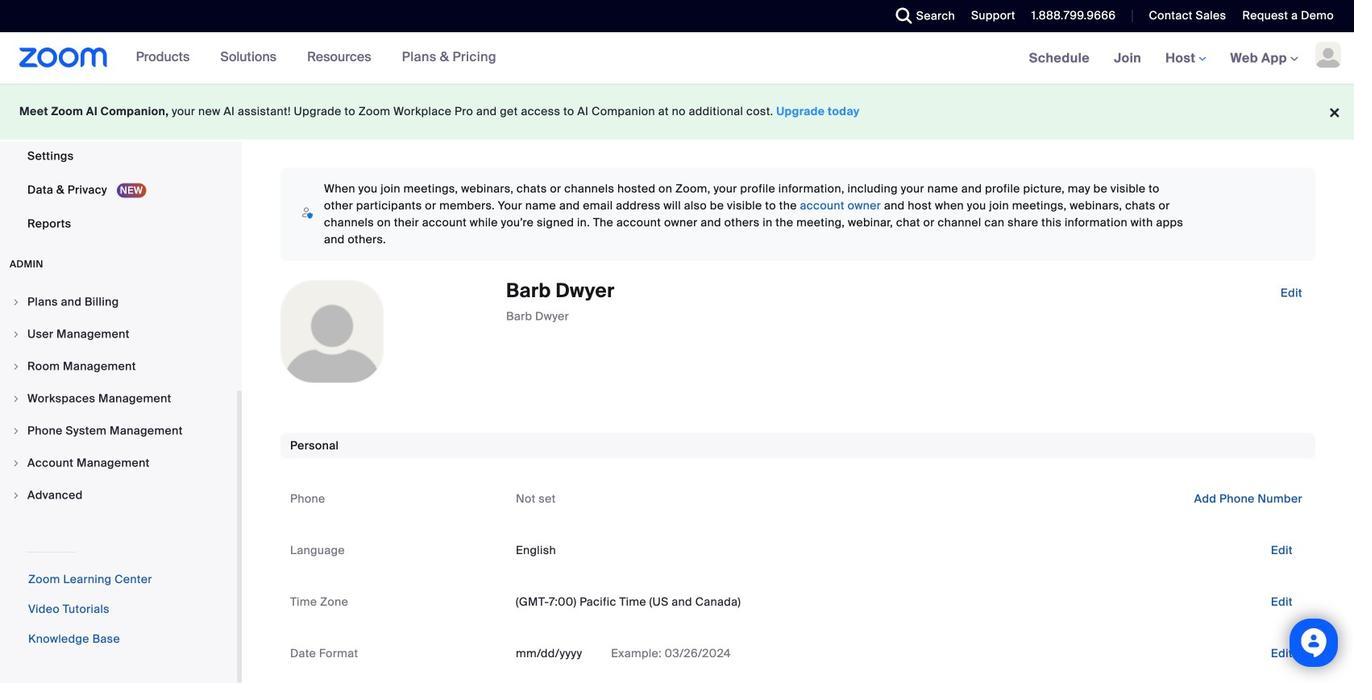 Task type: locate. For each thing, give the bounding box(es) containing it.
admin menu menu
[[0, 287, 237, 513]]

banner
[[0, 32, 1354, 85]]

1 vertical spatial right image
[[11, 330, 21, 339]]

menu item
[[0, 287, 237, 318], [0, 319, 237, 350], [0, 351, 237, 382], [0, 384, 237, 414], [0, 416, 237, 447], [0, 448, 237, 479], [0, 480, 237, 511]]

6 menu item from the top
[[0, 448, 237, 479]]

0 vertical spatial right image
[[11, 297, 21, 307]]

personal menu menu
[[0, 0, 237, 242]]

right image
[[11, 297, 21, 307], [11, 330, 21, 339]]

profile picture image
[[1316, 42, 1341, 68]]

7 menu item from the top
[[0, 480, 237, 511]]

5 menu item from the top
[[0, 416, 237, 447]]

edit user photo image
[[319, 325, 345, 339]]

footer
[[0, 84, 1354, 139]]

2 menu item from the top
[[0, 319, 237, 350]]

2 right image from the top
[[11, 330, 21, 339]]

zoom logo image
[[19, 48, 108, 68]]

right image
[[11, 362, 21, 372], [11, 394, 21, 404], [11, 426, 21, 436], [11, 459, 21, 468], [11, 491, 21, 501]]

1 menu item from the top
[[0, 287, 237, 318]]

product information navigation
[[124, 32, 509, 84]]



Task type: describe. For each thing, give the bounding box(es) containing it.
user photo image
[[281, 281, 383, 383]]

1 right image from the top
[[11, 362, 21, 372]]

4 menu item from the top
[[0, 384, 237, 414]]

4 right image from the top
[[11, 459, 21, 468]]

2 right image from the top
[[11, 394, 21, 404]]

3 menu item from the top
[[0, 351, 237, 382]]

5 right image from the top
[[11, 491, 21, 501]]

1 right image from the top
[[11, 297, 21, 307]]

meetings navigation
[[1017, 32, 1354, 85]]

3 right image from the top
[[11, 426, 21, 436]]



Task type: vqa. For each thing, say whether or not it's contained in the screenshot.
Web App dropdown button
no



